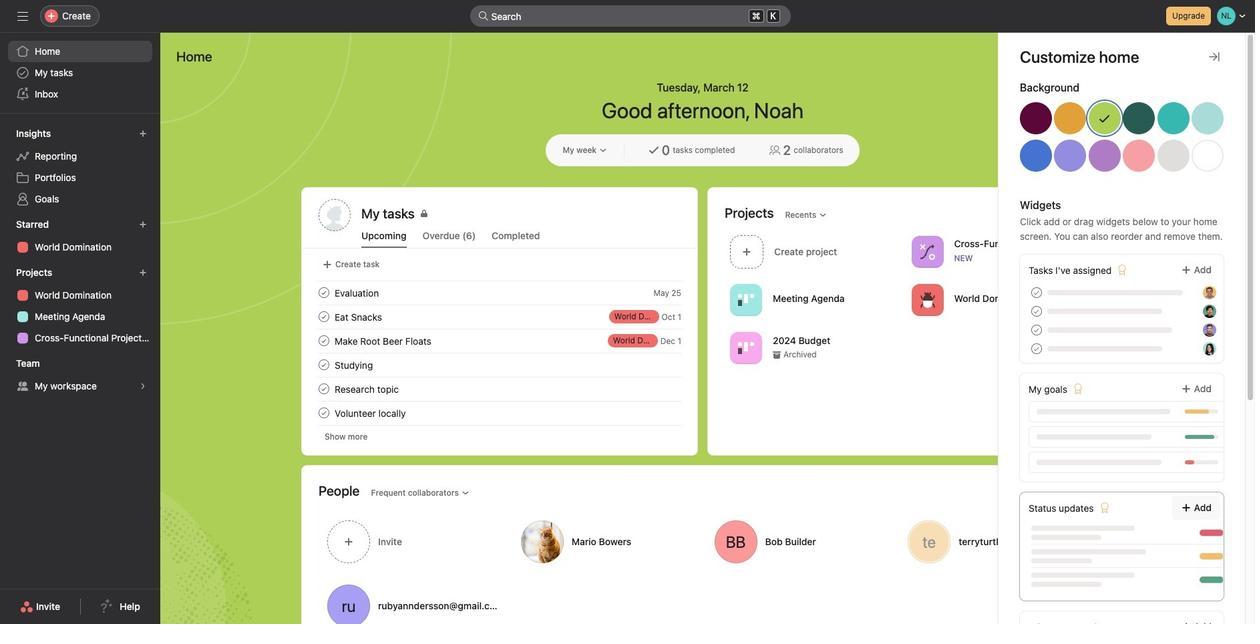 Task type: describe. For each thing, give the bounding box(es) containing it.
2 mark complete checkbox from the top
[[316, 333, 332, 349]]

Search tasks, projects, and more text field
[[470, 5, 791, 27]]

new insights image
[[139, 130, 147, 138]]

3 mark complete image from the top
[[316, 381, 332, 397]]

projects element
[[0, 261, 160, 351]]

close customization pane image
[[1209, 51, 1220, 62]]

teams element
[[0, 351, 160, 400]]

see details, my workspace image
[[139, 382, 147, 390]]

1 board image from the top
[[738, 292, 754, 308]]

global element
[[0, 33, 160, 113]]

bug image
[[920, 292, 936, 308]]

3 mark complete image from the top
[[316, 405, 332, 421]]

hide sidebar image
[[17, 11, 28, 21]]



Task type: vqa. For each thing, say whether or not it's contained in the screenshot.
the New project or portfolio image
yes



Task type: locate. For each thing, give the bounding box(es) containing it.
Mark complete checkbox
[[316, 285, 332, 301], [316, 333, 332, 349], [316, 357, 332, 373], [316, 381, 332, 397]]

2 mark complete image from the top
[[316, 309, 332, 325]]

prominent image
[[478, 11, 489, 21]]

mark complete image
[[316, 285, 332, 301], [316, 309, 332, 325], [316, 405, 332, 421]]

None field
[[470, 5, 791, 27]]

option group
[[1020, 102, 1224, 177]]

0 vertical spatial mark complete image
[[316, 333, 332, 349]]

3 mark complete checkbox from the top
[[316, 357, 332, 373]]

line_and_symbols image
[[920, 244, 936, 260]]

Mark complete checkbox
[[316, 309, 332, 325], [316, 405, 332, 421]]

0 vertical spatial mark complete image
[[316, 285, 332, 301]]

1 mark complete checkbox from the top
[[316, 285, 332, 301]]

1 vertical spatial mark complete image
[[316, 309, 332, 325]]

1 mark complete image from the top
[[316, 333, 332, 349]]

1 vertical spatial mark complete image
[[316, 357, 332, 373]]

mark complete image
[[316, 333, 332, 349], [316, 357, 332, 373], [316, 381, 332, 397]]

1 mark complete checkbox from the top
[[316, 309, 332, 325]]

1 mark complete image from the top
[[316, 285, 332, 301]]

2 board image from the top
[[738, 340, 754, 356]]

add items to starred image
[[139, 221, 147, 229]]

new project or portfolio image
[[139, 269, 147, 277]]

add profile photo image
[[319, 199, 351, 231]]

insights element
[[0, 122, 160, 212]]

2 mark complete checkbox from the top
[[316, 405, 332, 421]]

1 vertical spatial board image
[[738, 340, 754, 356]]

2 vertical spatial mark complete image
[[316, 381, 332, 397]]

2 vertical spatial mark complete image
[[316, 405, 332, 421]]

board image
[[738, 292, 754, 308], [738, 340, 754, 356]]

4 mark complete checkbox from the top
[[316, 381, 332, 397]]

2 mark complete image from the top
[[316, 357, 332, 373]]

0 vertical spatial mark complete checkbox
[[316, 309, 332, 325]]

1 vertical spatial mark complete checkbox
[[316, 405, 332, 421]]

starred element
[[0, 212, 160, 261]]

0 vertical spatial board image
[[738, 292, 754, 308]]



